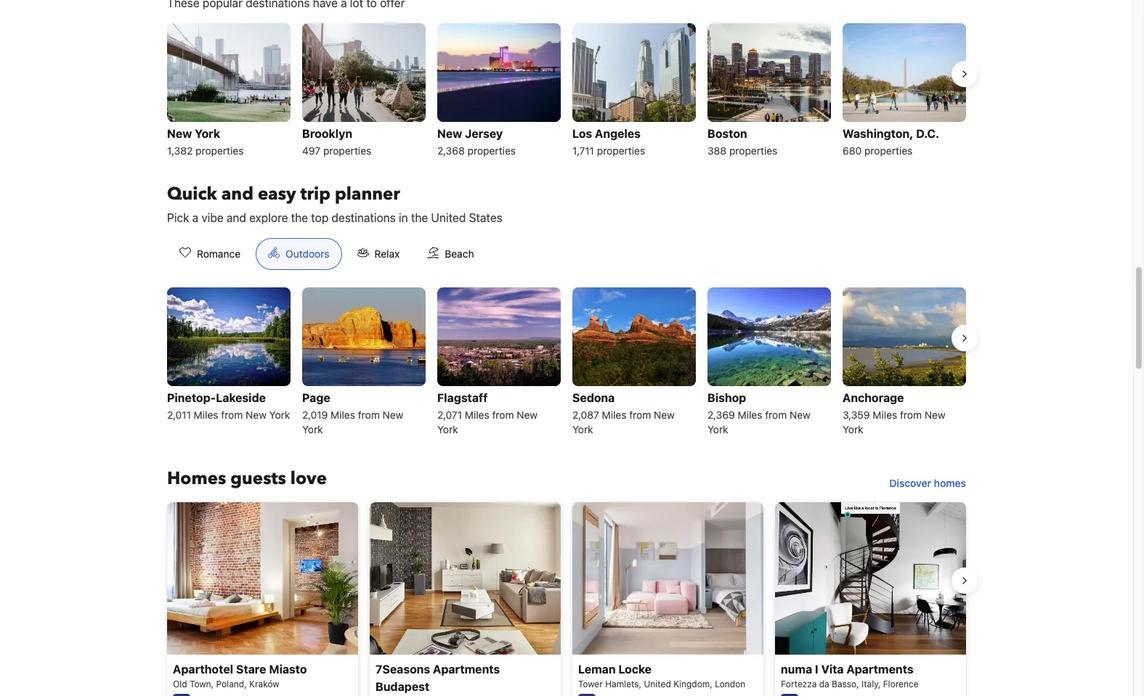 Task type: vqa. For each thing, say whether or not it's contained in the screenshot.


Task type: locate. For each thing, give the bounding box(es) containing it.
miles down flagstaff
[[465, 409, 490, 421]]

beach button
[[415, 238, 487, 270]]

1 horizontal spatial the
[[411, 211, 428, 224]]

homes
[[167, 467, 226, 491]]

miles inside flagstaff 2,071 miles from new york
[[465, 409, 490, 421]]

new up 2,368
[[437, 127, 462, 140]]

relax
[[375, 248, 400, 260]]

2 region from the top
[[155, 282, 978, 445]]

miles inside the sedona 2,087 miles from new york
[[602, 409, 627, 421]]

1 vertical spatial and
[[227, 211, 246, 224]]

anchorage
[[843, 392, 904, 405]]

boston
[[708, 127, 747, 140]]

states
[[469, 211, 503, 224]]

boston 388 properties
[[708, 127, 778, 157]]

from right 2,369
[[765, 409, 787, 421]]

from
[[221, 409, 243, 421], [358, 409, 380, 421], [492, 409, 514, 421], [629, 409, 651, 421], [765, 409, 787, 421], [900, 409, 922, 421]]

discover homes link
[[884, 471, 972, 497]]

york down the "2,087"
[[573, 424, 593, 436]]

from inside page 2,019 miles from new york
[[358, 409, 380, 421]]

new up 1,382
[[167, 127, 192, 140]]

stare
[[236, 664, 266, 677]]

5 miles from the left
[[738, 409, 763, 421]]

and up vibe
[[221, 182, 254, 206]]

tab list
[[155, 238, 498, 271]]

1 vertical spatial region
[[155, 282, 978, 445]]

explore
[[249, 211, 288, 224]]

3 from from the left
[[492, 409, 514, 421]]

the left the top
[[291, 211, 308, 224]]

from right the '2,071'
[[492, 409, 514, 421]]

miasto
[[269, 664, 307, 677]]

new inside new jersey 2,368 properties
[[437, 127, 462, 140]]

3,359
[[843, 409, 870, 421]]

miles
[[194, 409, 218, 421], [331, 409, 355, 421], [465, 409, 490, 421], [602, 409, 627, 421], [738, 409, 763, 421], [873, 409, 898, 421]]

properties
[[196, 145, 244, 157], [323, 145, 372, 157], [468, 145, 516, 157], [597, 145, 645, 157], [730, 145, 778, 157], [865, 145, 913, 157]]

miles inside page 2,019 miles from new york
[[331, 409, 355, 421]]

properties for los angeles
[[597, 145, 645, 157]]

from inside anchorage 3,359 miles from new york
[[900, 409, 922, 421]]

5 properties from the left
[[730, 145, 778, 157]]

jersey
[[465, 127, 503, 140]]

the right in
[[411, 211, 428, 224]]

united up beach button
[[431, 211, 466, 224]]

york inside the sedona 2,087 miles from new york
[[573, 424, 593, 436]]

pick
[[167, 211, 189, 224]]

properties down brooklyn
[[323, 145, 372, 157]]

miles right 2,369
[[738, 409, 763, 421]]

york up quick at top left
[[195, 127, 220, 140]]

2,071
[[437, 409, 462, 421]]

3 miles from the left
[[465, 409, 490, 421]]

york inside bishop 2,369 miles from new york
[[708, 424, 729, 436]]

6 properties from the left
[[865, 145, 913, 157]]

planner
[[335, 182, 400, 206]]

homes guests love
[[167, 467, 327, 491]]

york inside page 2,019 miles from new york
[[302, 424, 323, 436]]

2 from from the left
[[358, 409, 380, 421]]

sedona 2,087 miles from new york
[[573, 392, 675, 436]]

york left 2,019
[[269, 409, 290, 421]]

york inside 'pinetop-lakeside 2,011 miles from new york'
[[269, 409, 290, 421]]

anchorage 3,359 miles from new york
[[843, 392, 946, 436]]

united down locke
[[644, 680, 671, 690]]

1 region from the top
[[155, 17, 978, 166]]

6 from from the left
[[900, 409, 922, 421]]

miles inside bishop 2,369 miles from new york
[[738, 409, 763, 421]]

tower
[[578, 680, 603, 690]]

york down 2,369
[[708, 424, 729, 436]]

7seasons
[[376, 664, 430, 677]]

properties down boston
[[730, 145, 778, 157]]

from inside 'pinetop-lakeside 2,011 miles from new york'
[[221, 409, 243, 421]]

new inside 'pinetop-lakeside 2,011 miles from new york'
[[246, 409, 267, 421]]

a
[[192, 211, 199, 224]]

from right the "2,087"
[[629, 409, 651, 421]]

0 horizontal spatial united
[[431, 211, 466, 224]]

from inside bishop 2,369 miles from new york
[[765, 409, 787, 421]]

new left the '2,071'
[[383, 409, 404, 421]]

3 properties from the left
[[468, 145, 516, 157]]

1 horizontal spatial united
[[644, 680, 671, 690]]

italy,
[[862, 680, 881, 690]]

da
[[819, 680, 830, 690]]

the
[[291, 211, 308, 224], [411, 211, 428, 224]]

properties for new york
[[196, 145, 244, 157]]

york
[[195, 127, 220, 140], [269, 409, 290, 421], [302, 424, 323, 436], [437, 424, 458, 436], [573, 424, 593, 436], [708, 424, 729, 436], [843, 424, 864, 436]]

0 vertical spatial united
[[431, 211, 466, 224]]

apartments
[[433, 664, 500, 677], [847, 664, 914, 677]]

york down the '2,071'
[[437, 424, 458, 436]]

1 horizontal spatial apartments
[[847, 664, 914, 677]]

york inside new york 1,382 properties
[[195, 127, 220, 140]]

york inside anchorage 3,359 miles from new york
[[843, 424, 864, 436]]

0 vertical spatial and
[[221, 182, 254, 206]]

budapest
[[376, 681, 430, 694]]

properties inside new jersey 2,368 properties
[[468, 145, 516, 157]]

4 miles from the left
[[602, 409, 627, 421]]

1 apartments from the left
[[433, 664, 500, 677]]

from inside the sedona 2,087 miles from new york
[[629, 409, 651, 421]]

properties down jersey on the left top
[[468, 145, 516, 157]]

1 miles from the left
[[194, 409, 218, 421]]

5 from from the left
[[765, 409, 787, 421]]

miles down pinetop-
[[194, 409, 218, 421]]

and right vibe
[[227, 211, 246, 224]]

4 from from the left
[[629, 409, 651, 421]]

hamlets,
[[605, 680, 642, 690]]

2 apartments from the left
[[847, 664, 914, 677]]

brooklyn
[[302, 127, 353, 140]]

6 miles from the left
[[873, 409, 898, 421]]

new inside the sedona 2,087 miles from new york
[[654, 409, 675, 421]]

york down 2,019
[[302, 424, 323, 436]]

new
[[167, 127, 192, 140], [437, 127, 462, 140], [246, 409, 267, 421], [383, 409, 404, 421], [517, 409, 538, 421], [654, 409, 675, 421], [790, 409, 811, 421], [925, 409, 946, 421]]

new left the "2,087"
[[517, 409, 538, 421]]

properties inside washington, d.c. 680 properties
[[865, 145, 913, 157]]

from right 2,019
[[358, 409, 380, 421]]

miles inside anchorage 3,359 miles from new york
[[873, 409, 898, 421]]

1 from from the left
[[221, 409, 243, 421]]

7seasons apartments budapest link
[[370, 503, 561, 697]]

basso,
[[832, 680, 859, 690]]

miles down sedona at right
[[602, 409, 627, 421]]

new up discover homes at the bottom of page
[[925, 409, 946, 421]]

brooklyn 497 properties
[[302, 127, 372, 157]]

0 horizontal spatial apartments
[[433, 664, 500, 677]]

from down anchorage
[[900, 409, 922, 421]]

0 vertical spatial region
[[155, 17, 978, 166]]

york for bishop
[[708, 424, 729, 436]]

properties down angeles
[[597, 145, 645, 157]]

top
[[311, 211, 329, 224]]

new left 3,359
[[790, 409, 811, 421]]

kraków
[[249, 680, 279, 690]]

tab list containing romance
[[155, 238, 498, 271]]

york inside flagstaff 2,071 miles from new york
[[437, 424, 458, 436]]

new inside page 2,019 miles from new york
[[383, 409, 404, 421]]

apartments up italy,
[[847, 664, 914, 677]]

page 2,019 miles from new york
[[302, 392, 404, 436]]

beach
[[445, 248, 474, 260]]

properties down washington,
[[865, 145, 913, 157]]

outdoors button
[[256, 238, 342, 270]]

2 the from the left
[[411, 211, 428, 224]]

2 miles from the left
[[331, 409, 355, 421]]

fortezza
[[781, 680, 817, 690]]

york for flagstaff
[[437, 424, 458, 436]]

388
[[708, 145, 727, 157]]

york down 3,359
[[843, 424, 864, 436]]

1 the from the left
[[291, 211, 308, 224]]

4 properties from the left
[[597, 145, 645, 157]]

properties inside the boston 388 properties
[[730, 145, 778, 157]]

and
[[221, 182, 254, 206], [227, 211, 246, 224]]

miles right 2,019
[[331, 409, 355, 421]]

miles down anchorage
[[873, 409, 898, 421]]

miles for page
[[331, 409, 355, 421]]

properties inside new york 1,382 properties
[[196, 145, 244, 157]]

washington, d.c. 680 properties
[[843, 127, 940, 157]]

2 properties from the left
[[323, 145, 372, 157]]

new down lakeside
[[246, 409, 267, 421]]

miles for anchorage
[[873, 409, 898, 421]]

apartments inside 7seasons apartments budapest
[[433, 664, 500, 677]]

0 horizontal spatial the
[[291, 211, 308, 224]]

lakeside
[[216, 392, 266, 405]]

2 vertical spatial region
[[155, 497, 978, 697]]

3 region from the top
[[155, 497, 978, 697]]

1 properties from the left
[[196, 145, 244, 157]]

1 vertical spatial united
[[644, 680, 671, 690]]

region containing new york
[[155, 17, 978, 166]]

2,087
[[573, 409, 599, 421]]

apartments right 7seasons
[[433, 664, 500, 677]]

miles inside 'pinetop-lakeside 2,011 miles from new york'
[[194, 409, 218, 421]]

2,368
[[437, 145, 465, 157]]

properties right 1,382
[[196, 145, 244, 157]]

497
[[302, 145, 321, 157]]

new left 2,369
[[654, 409, 675, 421]]

aparthotel
[[173, 664, 233, 677]]

town,
[[190, 680, 214, 690]]

from inside flagstaff 2,071 miles from new york
[[492, 409, 514, 421]]

from down lakeside
[[221, 409, 243, 421]]

properties inside los angeles 1,711 properties
[[597, 145, 645, 157]]

easy
[[258, 182, 296, 206]]

region
[[155, 17, 978, 166], [155, 282, 978, 445], [155, 497, 978, 697]]

d.c.
[[916, 127, 940, 140]]

washington,
[[843, 127, 914, 140]]



Task type: describe. For each thing, give the bounding box(es) containing it.
properties for new jersey
[[468, 145, 516, 157]]

680
[[843, 145, 862, 157]]

locke
[[619, 664, 652, 677]]

2,019
[[302, 409, 328, 421]]

pinetop-lakeside 2,011 miles from new york
[[167, 392, 290, 421]]

vita
[[822, 664, 844, 677]]

poland,
[[216, 680, 247, 690]]

pinetop-
[[167, 392, 216, 405]]

region containing pinetop-lakeside
[[155, 282, 978, 445]]

leman
[[578, 664, 616, 677]]

york for page
[[302, 424, 323, 436]]

discover homes
[[890, 477, 966, 490]]

kingdom,
[[674, 680, 713, 690]]

2,369
[[708, 409, 735, 421]]

numa
[[781, 664, 813, 677]]

from for page
[[358, 409, 380, 421]]

7seasons apartments budapest
[[376, 664, 500, 694]]

new inside bishop 2,369 miles from new york
[[790, 409, 811, 421]]

vibe
[[202, 211, 224, 224]]

florence
[[883, 680, 919, 690]]

new york 1,382 properties
[[167, 127, 244, 157]]

quick and easy trip planner pick a vibe and explore the top destinations in the united states
[[167, 182, 503, 224]]

london
[[715, 680, 746, 690]]

sedona
[[573, 392, 615, 405]]

from for flagstaff
[[492, 409, 514, 421]]

los angeles 1,711 properties
[[573, 127, 645, 157]]

angeles
[[595, 127, 641, 140]]

i
[[815, 664, 819, 677]]

destinations
[[332, 211, 396, 224]]

york for anchorage
[[843, 424, 864, 436]]

in
[[399, 211, 408, 224]]

romance
[[197, 248, 241, 260]]

region containing aparthotel stare miasto
[[155, 497, 978, 697]]

new inside new york 1,382 properties
[[167, 127, 192, 140]]

from for bishop
[[765, 409, 787, 421]]

miles for sedona
[[602, 409, 627, 421]]

from for anchorage
[[900, 409, 922, 421]]

aparthotel stare miasto old town, poland, kraków
[[173, 664, 307, 690]]

quick
[[167, 182, 217, 206]]

outdoors
[[286, 248, 330, 260]]

new inside flagstaff 2,071 miles from new york
[[517, 409, 538, 421]]

properties for washington, d.c.
[[865, 145, 913, 157]]

united inside quick and easy trip planner pick a vibe and explore the top destinations in the united states
[[431, 211, 466, 224]]

love
[[290, 467, 327, 491]]

flagstaff
[[437, 392, 488, 405]]

relax button
[[345, 238, 412, 270]]

numa i vita apartments fortezza da basso, italy, florence
[[781, 664, 919, 690]]

from for sedona
[[629, 409, 651, 421]]

old
[[173, 680, 187, 690]]

discover
[[890, 477, 932, 490]]

miles for bishop
[[738, 409, 763, 421]]

apartments inside the numa i vita apartments fortezza da basso, italy, florence
[[847, 664, 914, 677]]

leman locke tower hamlets, united kingdom, london
[[578, 664, 746, 690]]

romance button
[[167, 238, 253, 270]]

miles for flagstaff
[[465, 409, 490, 421]]

united inside leman locke tower hamlets, united kingdom, london
[[644, 680, 671, 690]]

york for sedona
[[573, 424, 593, 436]]

new jersey 2,368 properties
[[437, 127, 516, 157]]

1,711
[[573, 145, 594, 157]]

bishop 2,369 miles from new york
[[708, 392, 811, 436]]

page
[[302, 392, 330, 405]]

2,011
[[167, 409, 191, 421]]

new inside anchorage 3,359 miles from new york
[[925, 409, 946, 421]]

los
[[573, 127, 592, 140]]

1,382
[[167, 145, 193, 157]]

trip
[[301, 182, 331, 206]]

homes
[[934, 477, 966, 490]]

bishop
[[708, 392, 746, 405]]

guests
[[231, 467, 286, 491]]

properties inside brooklyn 497 properties
[[323, 145, 372, 157]]

flagstaff 2,071 miles from new york
[[437, 392, 538, 436]]



